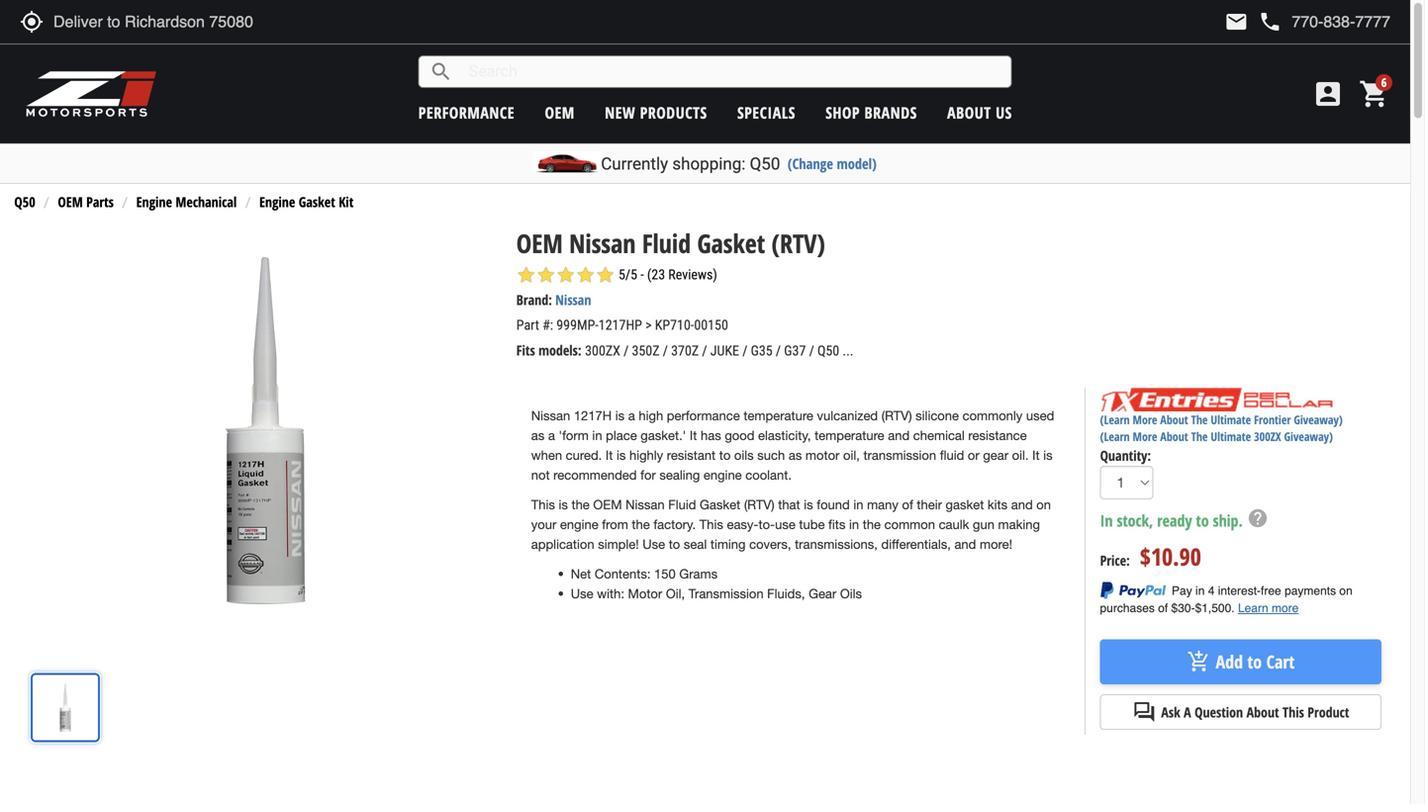 Task type: describe. For each thing, give the bounding box(es) containing it.
oil,
[[666, 587, 685, 602]]

differentials,
[[881, 537, 951, 552]]

shopping_cart link
[[1354, 78, 1391, 110]]

search
[[429, 60, 453, 84]]

shop brands link
[[826, 102, 917, 123]]

kp710-
[[655, 317, 694, 334]]

>
[[645, 317, 652, 334]]

about inside question_answer ask a question about this product
[[1247, 703, 1279, 722]]

5/5 -
[[619, 267, 644, 283]]

net
[[571, 567, 591, 582]]

oils
[[840, 587, 862, 602]]

engine mechanical link
[[136, 193, 237, 211]]

cart
[[1266, 650, 1295, 674]]

is up place
[[615, 408, 625, 424]]

2 vertical spatial and
[[955, 537, 976, 552]]

engine for engine mechanical
[[136, 193, 172, 211]]

ask
[[1161, 703, 1180, 722]]

q50 link
[[14, 193, 35, 211]]

this inside question_answer ask a question about this product
[[1283, 703, 1304, 722]]

specials
[[737, 102, 796, 123]]

(learn more about the ultimate 300zx giveaway) link
[[1100, 429, 1333, 445]]

product
[[1308, 703, 1349, 722]]

shop brands
[[826, 102, 917, 123]]

0 horizontal spatial q50
[[14, 193, 35, 211]]

highly
[[629, 448, 663, 463]]

in inside nissan 1217h is a high performance temperature vulcanized (rtv) silicone commonly used as a 'form in place gasket.' it has good elasticity, temperature and chemical resistance when cured. it is highly resistant to oils such as motor oil, transmission fluid or gear oil. it is not recommended for sealing engine coolant.
[[592, 428, 602, 444]]

help
[[1247, 508, 1269, 529]]

model)
[[837, 154, 877, 173]]

on
[[1037, 498, 1051, 513]]

in
[[1100, 510, 1113, 531]]

transmission
[[689, 587, 764, 602]]

good
[[725, 428, 755, 444]]

oem nissan fluid gasket (rtv) star star star star star 5/5 - (23 reviews) brand: nissan part #: 999mp-1217hp > kp710-00150 fits models: 300zx / 350z / 370z / juke / g35 / g37 / q50 ...
[[516, 226, 854, 360]]

(learn more about the ultimate frontier giveaway) (learn more about the ultimate 300zx giveaway)
[[1100, 412, 1343, 445]]

about left us on the right top of page
[[947, 102, 991, 123]]

transmission
[[863, 448, 936, 463]]

Search search field
[[453, 56, 1011, 87]]

1 (learn from the top
[[1100, 412, 1130, 428]]

1 vertical spatial in
[[853, 498, 863, 513]]

mail phone
[[1225, 10, 1282, 34]]

oem inside this is the oem nissan fluid gasket (rtv) that is found in many of their gasket kits and on your engine from the factory. this easy-to-use tube fits in the common caulk gun making application simple! use to seal timing covers, transmissions, differentials, and more!
[[593, 498, 622, 513]]

0 vertical spatial temperature
[[744, 408, 813, 424]]

part
[[516, 317, 539, 334]]

g37
[[784, 343, 806, 359]]

2 ultimate from the top
[[1211, 429, 1251, 445]]

engine gasket kit link
[[259, 193, 354, 211]]

add_shopping_cart
[[1187, 650, 1211, 674]]

when
[[531, 448, 562, 463]]

resistance
[[968, 428, 1027, 444]]

oils
[[734, 448, 754, 463]]

performance link
[[418, 102, 515, 123]]

question
[[1195, 703, 1243, 722]]

contents:
[[595, 567, 651, 582]]

found
[[817, 498, 850, 513]]

seal
[[684, 537, 707, 552]]

question_answer
[[1133, 701, 1156, 725]]

from
[[602, 517, 628, 533]]

2 (learn from the top
[[1100, 429, 1130, 445]]

oem for oem
[[545, 102, 575, 123]]

phone
[[1258, 10, 1282, 34]]

150
[[654, 567, 676, 582]]

account_box link
[[1307, 78, 1349, 110]]

to right add
[[1247, 650, 1262, 674]]

more!
[[980, 537, 1012, 552]]

fits
[[516, 341, 535, 360]]

fluids,
[[767, 587, 805, 602]]

recommended
[[553, 468, 637, 483]]

300zx inside (learn more about the ultimate frontier giveaway) (learn more about the ultimate 300zx giveaway)
[[1254, 429, 1281, 445]]

use inside this is the oem nissan fluid gasket (rtv) that is found in many of their gasket kits and on your engine from the factory. this easy-to-use tube fits in the common caulk gun making application simple! use to seal timing covers, transmissions, differentials, and more!
[[643, 537, 665, 552]]

engine for engine gasket kit
[[259, 193, 295, 211]]

my_location
[[20, 10, 44, 34]]

1 ultimate from the top
[[1211, 412, 1251, 428]]

transmissions,
[[795, 537, 878, 552]]

nissan 1217h is a high performance temperature vulcanized (rtv) silicone commonly used as a 'form in place gasket.' it has good elasticity, temperature and chemical resistance when cured. it is highly resistant to oils such as motor oil, transmission fluid or gear oil. it is not recommended for sealing engine coolant.
[[531, 408, 1054, 483]]

timing
[[710, 537, 746, 552]]

0 horizontal spatial it
[[606, 448, 613, 463]]

fluid inside this is the oem nissan fluid gasket (rtv) that is found in many of their gasket kits and on your engine from the factory. this easy-to-use tube fits in the common caulk gun making application simple! use to seal timing covers, transmissions, differentials, and more!
[[668, 498, 696, 513]]

...
[[843, 343, 854, 359]]

fluid
[[940, 448, 964, 463]]

coolant.
[[746, 468, 792, 483]]

1 more from the top
[[1133, 412, 1157, 428]]

3 star from the left
[[556, 265, 576, 285]]

specials link
[[737, 102, 796, 123]]

parts
[[86, 193, 114, 211]]

gasket.'
[[641, 428, 686, 444]]

such
[[757, 448, 785, 463]]

ship.
[[1213, 510, 1243, 531]]

is up application
[[559, 498, 568, 513]]

fluid inside 'oem nissan fluid gasket (rtv) star star star star star 5/5 - (23 reviews) brand: nissan part #: 999mp-1217hp > kp710-00150 fits models: 300zx / 350z / 370z / juke / g35 / g37 / q50 ...'
[[642, 226, 691, 261]]

2 / from the left
[[663, 343, 668, 359]]

is right the that on the right bottom of the page
[[804, 498, 813, 513]]

for
[[640, 468, 656, 483]]

1 / from the left
[[624, 343, 629, 359]]

engine gasket kit
[[259, 193, 354, 211]]

1 horizontal spatial it
[[690, 428, 697, 444]]

or
[[968, 448, 980, 463]]

mechanical
[[176, 193, 237, 211]]

price: $10.90
[[1100, 541, 1201, 573]]

making
[[998, 517, 1040, 533]]

300zx inside 'oem nissan fluid gasket (rtv) star star star star star 5/5 - (23 reviews) brand: nissan part #: 999mp-1217hp > kp710-00150 fits models: 300zx / 350z / 370z / juke / g35 / g37 / q50 ...'
[[585, 343, 620, 359]]

g35
[[751, 343, 773, 359]]

motor
[[628, 587, 662, 602]]

commonly
[[963, 408, 1023, 424]]

add
[[1216, 650, 1243, 674]]

about us link
[[947, 102, 1012, 123]]

5 star from the left
[[596, 265, 615, 285]]

3 / from the left
[[702, 343, 707, 359]]

about down (learn more about the ultimate frontier giveaway) link
[[1160, 429, 1188, 445]]

0 vertical spatial giveaway)
[[1294, 412, 1343, 428]]

2 vertical spatial in
[[849, 517, 859, 533]]

to inside this is the oem nissan fluid gasket (rtv) that is found in many of their gasket kits and on your engine from the factory. this easy-to-use tube fits in the common caulk gun making application simple! use to seal timing covers, transmissions, differentials, and more!
[[669, 537, 680, 552]]

question_answer ask a question about this product
[[1133, 701, 1349, 725]]

nissan link
[[555, 291, 591, 309]]

not
[[531, 468, 550, 483]]

add_shopping_cart add to cart
[[1187, 650, 1295, 674]]

engine mechanical
[[136, 193, 237, 211]]

(rtv) inside 'oem nissan fluid gasket (rtv) star star star star star 5/5 - (23 reviews) brand: nissan part #: 999mp-1217hp > kp710-00150 fits models: 300zx / 350z / 370z / juke / g35 / g37 / q50 ...'
[[772, 226, 825, 261]]

0 vertical spatial gasket
[[299, 193, 335, 211]]

2 more from the top
[[1133, 429, 1157, 445]]

easy-
[[727, 517, 759, 533]]

that
[[778, 498, 800, 513]]

to inside the in stock, ready to ship. help
[[1196, 510, 1209, 531]]

0 horizontal spatial this
[[531, 498, 555, 513]]



Task type: vqa. For each thing, say whether or not it's contained in the screenshot.
HOW within the unfortunately, there's no way for us to tell you how much power your car is making. every car is different and environmental factors can affect engine performance. generally speaking, we see between 10 hp and 15hp increase on vhr engines, however, there are many factors that can affect that number, including the dyno that you are using.
no



Task type: locate. For each thing, give the bounding box(es) containing it.
0 horizontal spatial temperature
[[744, 408, 813, 424]]

370z
[[671, 343, 699, 359]]

your
[[531, 517, 557, 533]]

1 vertical spatial temperature
[[815, 428, 884, 444]]

and up transmission
[[888, 428, 910, 444]]

/ right 370z
[[702, 343, 707, 359]]

0 horizontal spatial and
[[888, 428, 910, 444]]

as
[[531, 428, 545, 444], [789, 448, 802, 463]]

common
[[884, 517, 935, 533]]

in right fits
[[849, 517, 859, 533]]

0 horizontal spatial use
[[571, 587, 593, 602]]

2 vertical spatial (rtv)
[[744, 498, 775, 513]]

to down 'factory.'
[[669, 537, 680, 552]]

2 vertical spatial q50
[[817, 343, 839, 359]]

/ right g37
[[809, 343, 814, 359]]

new products link
[[605, 102, 707, 123]]

1 vertical spatial a
[[548, 428, 555, 444]]

this up your
[[531, 498, 555, 513]]

resistant
[[667, 448, 716, 463]]

performance inside nissan 1217h is a high performance temperature vulcanized (rtv) silicone commonly used as a 'form in place gasket.' it has good elasticity, temperature and chemical resistance when cured. it is highly resistant to oils such as motor oil, transmission fluid or gear oil. it is not recommended for sealing engine coolant.
[[667, 408, 740, 424]]

1 horizontal spatial engine
[[704, 468, 742, 483]]

0 vertical spatial q50
[[750, 154, 780, 174]]

q50
[[750, 154, 780, 174], [14, 193, 35, 211], [817, 343, 839, 359]]

products
[[640, 102, 707, 123]]

0 vertical spatial fluid
[[642, 226, 691, 261]]

as up the when
[[531, 428, 545, 444]]

use down 'factory.'
[[643, 537, 665, 552]]

oem parts link
[[58, 193, 114, 211]]

z1 motorsports logo image
[[25, 69, 158, 119]]

account_box
[[1312, 78, 1344, 110]]

it down place
[[606, 448, 613, 463]]

performance down search
[[418, 102, 515, 123]]

1 vertical spatial q50
[[14, 193, 35, 211]]

2 horizontal spatial the
[[863, 517, 881, 533]]

1 vertical spatial and
[[1011, 498, 1033, 513]]

engine left mechanical on the left top of the page
[[136, 193, 172, 211]]

1 horizontal spatial as
[[789, 448, 802, 463]]

covers,
[[749, 537, 791, 552]]

gasket inside this is the oem nissan fluid gasket (rtv) that is found in many of their gasket kits and on your engine from the factory. this easy-to-use tube fits in the common caulk gun making application simple! use to seal timing covers, transmissions, differentials, and more!
[[700, 498, 740, 513]]

gear
[[809, 587, 837, 602]]

1 horizontal spatial this
[[700, 517, 723, 533]]

the
[[1191, 412, 1208, 428], [1191, 429, 1208, 445]]

1 vertical spatial (learn
[[1100, 429, 1130, 445]]

it right oil.
[[1032, 448, 1040, 463]]

has
[[701, 428, 721, 444]]

the down (learn more about the ultimate frontier giveaway) link
[[1191, 429, 1208, 445]]

about up (learn more about the ultimate 300zx giveaway) link
[[1160, 412, 1188, 428]]

gasket up easy-
[[700, 498, 740, 513]]

2 star from the left
[[536, 265, 556, 285]]

0 horizontal spatial as
[[531, 428, 545, 444]]

sealing
[[659, 468, 700, 483]]

the right from
[[632, 517, 650, 533]]

simple!
[[598, 537, 639, 552]]

is down place
[[617, 448, 626, 463]]

kit
[[339, 193, 354, 211]]

engine inside nissan 1217h is a high performance temperature vulcanized (rtv) silicone commonly used as a 'form in place gasket.' it has good elasticity, temperature and chemical resistance when cured. it is highly resistant to oils such as motor oil, transmission fluid or gear oil. it is not recommended for sealing engine coolant.
[[704, 468, 742, 483]]

shop
[[826, 102, 860, 123]]

(rtv) up to- at the bottom of page
[[744, 498, 775, 513]]

1 horizontal spatial use
[[643, 537, 665, 552]]

fluid up 5/5 -
[[642, 226, 691, 261]]

ultimate down (learn more about the ultimate frontier giveaway) link
[[1211, 429, 1251, 445]]

in left many
[[853, 498, 863, 513]]

in
[[592, 428, 602, 444], [853, 498, 863, 513], [849, 517, 859, 533]]

nissan
[[569, 226, 636, 261], [555, 291, 591, 309], [531, 408, 570, 424], [626, 498, 665, 513]]

(rtv) inside this is the oem nissan fluid gasket (rtv) that is found in many of their gasket kits and on your engine from the factory. this easy-to-use tube fits in the common caulk gun making application simple! use to seal timing covers, transmissions, differentials, and more!
[[744, 498, 775, 513]]

1 vertical spatial giveaway)
[[1284, 429, 1333, 445]]

oem for oem parts
[[58, 193, 83, 211]]

oem left new
[[545, 102, 575, 123]]

0 vertical spatial performance
[[418, 102, 515, 123]]

0 vertical spatial more
[[1133, 412, 1157, 428]]

1 horizontal spatial q50
[[750, 154, 780, 174]]

shopping_cart
[[1359, 78, 1391, 110]]

0 vertical spatial engine
[[704, 468, 742, 483]]

nissan up 5/5 -
[[569, 226, 636, 261]]

(rtv) down (change
[[772, 226, 825, 261]]

2 engine from the left
[[259, 193, 295, 211]]

6 / from the left
[[809, 343, 814, 359]]

300zx down "frontier"
[[1254, 429, 1281, 445]]

/ left 350z
[[624, 343, 629, 359]]

phone link
[[1258, 10, 1391, 34]]

0 horizontal spatial engine
[[136, 193, 172, 211]]

(learn
[[1100, 412, 1130, 428], [1100, 429, 1130, 445]]

giveaway) down "frontier"
[[1284, 429, 1333, 445]]

engine
[[704, 468, 742, 483], [560, 517, 598, 533]]

4 star from the left
[[576, 265, 596, 285]]

1 vertical spatial ultimate
[[1211, 429, 1251, 445]]

0 vertical spatial a
[[628, 408, 635, 424]]

oem inside 'oem nissan fluid gasket (rtv) star star star star star 5/5 - (23 reviews) brand: nissan part #: 999mp-1217hp > kp710-00150 fits models: 300zx / 350z / 370z / juke / g35 / g37 / q50 ...'
[[516, 226, 563, 261]]

1 engine from the left
[[136, 193, 172, 211]]

1 vertical spatial more
[[1133, 429, 1157, 445]]

place
[[606, 428, 637, 444]]

oem link
[[545, 102, 575, 123]]

to left oils
[[719, 448, 731, 463]]

application
[[531, 537, 594, 552]]

1 horizontal spatial the
[[632, 517, 650, 533]]

gasket left kit
[[299, 193, 335, 211]]

ready
[[1157, 510, 1192, 531]]

1 vertical spatial fluid
[[668, 498, 696, 513]]

gasket down currently shopping: q50 (change model)
[[697, 226, 765, 261]]

1217hp
[[599, 317, 642, 334]]

q50 left (change
[[750, 154, 780, 174]]

mail
[[1225, 10, 1248, 34]]

caulk
[[939, 517, 969, 533]]

currently
[[601, 154, 668, 174]]

fluid up 'factory.'
[[668, 498, 696, 513]]

engine up application
[[560, 517, 598, 533]]

2 vertical spatial this
[[1283, 703, 1304, 722]]

this left product
[[1283, 703, 1304, 722]]

/ left g35
[[742, 343, 748, 359]]

this up seal
[[700, 517, 723, 533]]

oem for oem nissan fluid gasket (rtv) star star star star star 5/5 - (23 reviews) brand: nissan part #: 999mp-1217hp > kp710-00150 fits models: 300zx / 350z / 370z / juke / g35 / g37 / q50 ...
[[516, 226, 563, 261]]

0 vertical spatial this
[[531, 498, 555, 513]]

#:
[[542, 317, 553, 334]]

350z
[[632, 343, 660, 359]]

0 horizontal spatial a
[[548, 428, 555, 444]]

nissan down the for
[[626, 498, 665, 513]]

oem left "parts"
[[58, 193, 83, 211]]

tube
[[799, 517, 825, 533]]

1 vertical spatial the
[[1191, 429, 1208, 445]]

more
[[1133, 412, 1157, 428], [1133, 429, 1157, 445]]

and
[[888, 428, 910, 444], [1011, 498, 1033, 513], [955, 537, 976, 552]]

use
[[775, 517, 796, 533]]

/
[[624, 343, 629, 359], [663, 343, 668, 359], [702, 343, 707, 359], [742, 343, 748, 359], [776, 343, 781, 359], [809, 343, 814, 359]]

0 vertical spatial ultimate
[[1211, 412, 1251, 428]]

2 horizontal spatial it
[[1032, 448, 1040, 463]]

of
[[902, 498, 913, 513]]

the up (learn more about the ultimate 300zx giveaway) link
[[1191, 412, 1208, 428]]

juke
[[710, 343, 739, 359]]

oil,
[[843, 448, 860, 463]]

shopping:
[[672, 154, 746, 174]]

1 vertical spatial (rtv)
[[882, 408, 912, 424]]

brands
[[865, 102, 917, 123]]

1 horizontal spatial a
[[628, 408, 635, 424]]

and inside nissan 1217h is a high performance temperature vulcanized (rtv) silicone commonly used as a 'form in place gasket.' it has good elasticity, temperature and chemical resistance when cured. it is highly resistant to oils such as motor oil, transmission fluid or gear oil. it is not recommended for sealing engine coolant.
[[888, 428, 910, 444]]

1 horizontal spatial 300zx
[[1254, 429, 1281, 445]]

oil.
[[1012, 448, 1029, 463]]

1 vertical spatial use
[[571, 587, 593, 602]]

0 vertical spatial 300zx
[[585, 343, 620, 359]]

chemical
[[913, 428, 965, 444]]

is right oil.
[[1043, 448, 1053, 463]]

oem up brand:
[[516, 226, 563, 261]]

a up the when
[[548, 428, 555, 444]]

it left has
[[690, 428, 697, 444]]

1 vertical spatial 300zx
[[1254, 429, 1281, 445]]

mail link
[[1225, 10, 1248, 34]]

1 horizontal spatial and
[[955, 537, 976, 552]]

a
[[628, 408, 635, 424], [548, 428, 555, 444]]

0 vertical spatial and
[[888, 428, 910, 444]]

300zx down the "1217hp"
[[585, 343, 620, 359]]

2 horizontal spatial and
[[1011, 498, 1033, 513]]

about
[[947, 102, 991, 123], [1160, 412, 1188, 428], [1160, 429, 1188, 445], [1247, 703, 1279, 722]]

gasket
[[946, 498, 984, 513]]

0 horizontal spatial 300zx
[[585, 343, 620, 359]]

nissan inside nissan 1217h is a high performance temperature vulcanized (rtv) silicone commonly used as a 'form in place gasket.' it has good elasticity, temperature and chemical resistance when cured. it is highly resistant to oils such as motor oil, transmission fluid or gear oil. it is not recommended for sealing engine coolant.
[[531, 408, 570, 424]]

0 vertical spatial use
[[643, 537, 665, 552]]

0 vertical spatial in
[[592, 428, 602, 444]]

00150
[[694, 317, 728, 334]]

q50 inside 'oem nissan fluid gasket (rtv) star star star star star 5/5 - (23 reviews) brand: nissan part #: 999mp-1217hp > kp710-00150 fits models: 300zx / 350z / 370z / juke / g35 / g37 / q50 ...'
[[817, 343, 839, 359]]

0 horizontal spatial performance
[[418, 102, 515, 123]]

use inside "net contents: 150 grams use with: motor oil, transmission fluids, gear oils"
[[571, 587, 593, 602]]

(rtv) up transmission
[[882, 408, 912, 424]]

(rtv)
[[772, 226, 825, 261], [882, 408, 912, 424], [744, 498, 775, 513]]

net contents: 150 grams use with: motor oil, transmission fluids, gear oils
[[571, 567, 862, 602]]

1 horizontal spatial temperature
[[815, 428, 884, 444]]

300zx
[[585, 343, 620, 359], [1254, 429, 1281, 445]]

engine inside this is the oem nissan fluid gasket (rtv) that is found in many of their gasket kits and on your engine from the factory. this easy-to-use tube fits in the common caulk gun making application simple! use to seal timing covers, transmissions, differentials, and more!
[[560, 517, 598, 533]]

engine left kit
[[259, 193, 295, 211]]

0 horizontal spatial engine
[[560, 517, 598, 533]]

1 star from the left
[[516, 265, 536, 285]]

2 vertical spatial gasket
[[700, 498, 740, 513]]

1 horizontal spatial engine
[[259, 193, 295, 211]]

0 vertical spatial as
[[531, 428, 545, 444]]

5 / from the left
[[776, 343, 781, 359]]

nissan inside this is the oem nissan fluid gasket (rtv) that is found in many of their gasket kits and on your engine from the factory. this easy-to-use tube fits in the common caulk gun making application simple! use to seal timing covers, transmissions, differentials, and more!
[[626, 498, 665, 513]]

motor
[[806, 448, 840, 463]]

performance up has
[[667, 408, 740, 424]]

the down many
[[863, 517, 881, 533]]

gasket
[[299, 193, 335, 211], [697, 226, 765, 261], [700, 498, 740, 513]]

about right question
[[1247, 703, 1279, 722]]

new
[[605, 102, 636, 123]]

ultimate up (learn more about the ultimate 300zx giveaway) link
[[1211, 412, 1251, 428]]

temperature up the oil,
[[815, 428, 884, 444]]

in down 1217h
[[592, 428, 602, 444]]

q50 left 'oem parts' link
[[14, 193, 35, 211]]

fluid
[[642, 226, 691, 261], [668, 498, 696, 513]]

models:
[[539, 341, 582, 360]]

4 / from the left
[[742, 343, 748, 359]]

and up making
[[1011, 498, 1033, 513]]

currently shopping: q50 (change model)
[[601, 154, 877, 174]]

use down net
[[571, 587, 593, 602]]

1 vertical spatial gasket
[[697, 226, 765, 261]]

temperature up elasticity,
[[744, 408, 813, 424]]

nissan up 'form
[[531, 408, 570, 424]]

as down elasticity,
[[789, 448, 802, 463]]

gasket inside 'oem nissan fluid gasket (rtv) star star star star star 5/5 - (23 reviews) brand: nissan part #: 999mp-1217hp > kp710-00150 fits models: 300zx / 350z / 370z / juke / g35 / g37 / q50 ...'
[[697, 226, 765, 261]]

2 horizontal spatial q50
[[817, 343, 839, 359]]

oem
[[545, 102, 575, 123], [58, 193, 83, 211], [516, 226, 563, 261], [593, 498, 622, 513]]

/ right 350z
[[663, 343, 668, 359]]

nissan up 999mp-
[[555, 291, 591, 309]]

2 horizontal spatial this
[[1283, 703, 1304, 722]]

cured.
[[566, 448, 602, 463]]

(rtv) inside nissan 1217h is a high performance temperature vulcanized (rtv) silicone commonly used as a 'form in place gasket.' it has good elasticity, temperature and chemical resistance when cured. it is highly resistant to oils such as motor oil, transmission fluid or gear oil. it is not recommended for sealing engine coolant.
[[882, 408, 912, 424]]

oem up from
[[593, 498, 622, 513]]

about us
[[947, 102, 1012, 123]]

engine down oils
[[704, 468, 742, 483]]

1 the from the top
[[1191, 412, 1208, 428]]

0 vertical spatial (learn
[[1100, 412, 1130, 428]]

1 vertical spatial this
[[700, 517, 723, 533]]

elasticity,
[[758, 428, 811, 444]]

999mp-
[[556, 317, 599, 334]]

stock,
[[1117, 510, 1153, 531]]

to inside nissan 1217h is a high performance temperature vulcanized (rtv) silicone commonly used as a 'form in place gasket.' it has good elasticity, temperature and chemical resistance when cured. it is highly resistant to oils such as motor oil, transmission fluid or gear oil. it is not recommended for sealing engine coolant.
[[719, 448, 731, 463]]

to-
[[759, 517, 775, 533]]

a left high
[[628, 408, 635, 424]]

0 vertical spatial the
[[1191, 412, 1208, 428]]

1 vertical spatial performance
[[667, 408, 740, 424]]

1 vertical spatial engine
[[560, 517, 598, 533]]

q50 left ...
[[817, 343, 839, 359]]

giveaway) right "frontier"
[[1294, 412, 1343, 428]]

gun
[[973, 517, 995, 533]]

many
[[867, 498, 899, 513]]

2 the from the top
[[1191, 429, 1208, 445]]

1 horizontal spatial performance
[[667, 408, 740, 424]]

0 horizontal spatial the
[[572, 498, 590, 513]]

1 vertical spatial as
[[789, 448, 802, 463]]

new products
[[605, 102, 707, 123]]

grams
[[679, 567, 718, 582]]

fits
[[828, 517, 846, 533]]

and down caulk
[[955, 537, 976, 552]]

to left ship.
[[1196, 510, 1209, 531]]

the down recommended
[[572, 498, 590, 513]]

0 vertical spatial (rtv)
[[772, 226, 825, 261]]

/ left g37
[[776, 343, 781, 359]]



